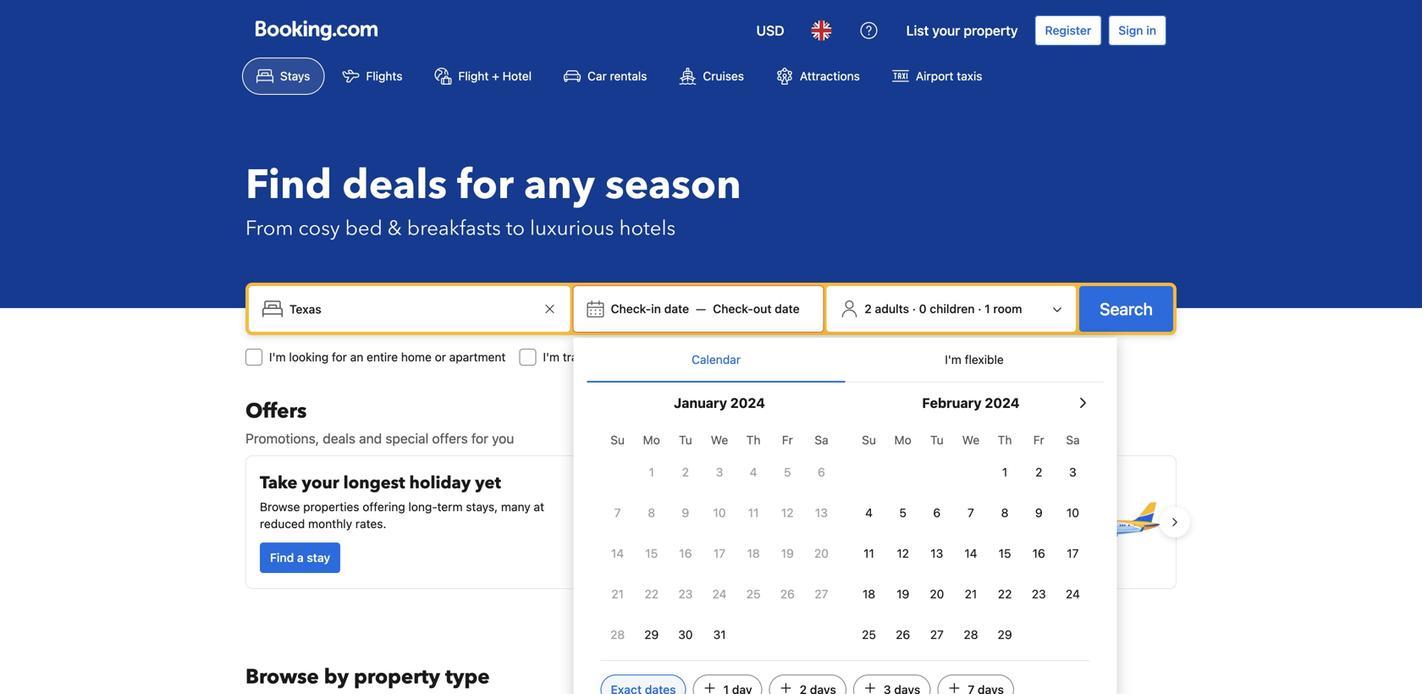 Task type: locate. For each thing, give the bounding box(es) containing it.
deals up &
[[342, 157, 447, 213]]

26 right 25 option
[[780, 587, 795, 601]]

1 su from the left
[[610, 433, 625, 447]]

your inside take your longest holiday yet browse properties offering long-term stays, many at reduced monthly rates.
[[302, 471, 339, 495]]

28 February 2024 checkbox
[[954, 616, 988, 653]]

browse inside take your longest holiday yet browse properties offering long-term stays, many at reduced monthly rates.
[[260, 500, 300, 514]]

9 for 9 option
[[1035, 506, 1043, 520]]

0 vertical spatial search
[[1100, 299, 1153, 319]]

19 right 18 january 2024 checkbox
[[781, 546, 794, 560]]

24 inside option
[[1066, 587, 1080, 601]]

1 vertical spatial browse
[[245, 663, 319, 691]]

0 horizontal spatial ·
[[912, 302, 916, 316]]

for down the out
[[760, 350, 776, 364]]

i'm for i'm looking for an entire home or apartment
[[269, 350, 286, 364]]

tab list
[[587, 338, 1103, 383]]

6 inside option
[[818, 465, 825, 479]]

0 vertical spatial in
[[1146, 23, 1156, 37]]

24 for 24 'checkbox'
[[712, 587, 727, 601]]

24 February 2024 checkbox
[[1056, 576, 1090, 613]]

2 for february 2024
[[1035, 465, 1042, 479]]

rentals
[[610, 69, 647, 83]]

7 for 7 february 2024 checkbox on the bottom
[[968, 506, 974, 520]]

13 inside option
[[815, 506, 828, 520]]

0 horizontal spatial su
[[610, 433, 625, 447]]

14 left 15 february 2024 checkbox
[[964, 546, 977, 560]]

1 vertical spatial 27
[[930, 628, 944, 642]]

&
[[388, 215, 402, 243]]

browse left by
[[245, 663, 319, 691]]

for
[[457, 157, 514, 213], [332, 350, 347, 364], [616, 350, 631, 364], [760, 350, 776, 364], [471, 430, 488, 446], [784, 551, 800, 565]]

0 horizontal spatial 22
[[644, 587, 659, 601]]

1 horizontal spatial 25
[[862, 628, 876, 642]]

18 down flexibility
[[747, 546, 760, 560]]

1 horizontal spatial 26
[[896, 628, 910, 642]]

1 tu from the left
[[679, 433, 692, 447]]

0 horizontal spatial 16
[[679, 546, 692, 560]]

your for take
[[302, 471, 339, 495]]

mo
[[643, 433, 660, 447], [894, 433, 911, 447]]

16
[[679, 546, 692, 560], [1032, 546, 1045, 560]]

apartment
[[449, 350, 506, 364]]

0 horizontal spatial grid
[[601, 423, 838, 653]]

0 horizontal spatial tu
[[679, 433, 692, 447]]

8 right 7 'checkbox'
[[648, 506, 655, 520]]

5 inside checkbox
[[899, 506, 907, 520]]

1 8 from the left
[[648, 506, 655, 520]]

1 vertical spatial search
[[742, 551, 781, 565]]

2 28 from the left
[[964, 628, 978, 642]]

holiday up with
[[928, 471, 990, 495]]

2
[[865, 302, 872, 316], [682, 465, 689, 479], [1035, 465, 1042, 479]]

2 tu from the left
[[930, 433, 944, 447]]

check-
[[611, 302, 651, 316], [713, 302, 753, 316]]

looking
[[289, 350, 329, 364], [718, 350, 757, 364]]

1 left room
[[985, 302, 990, 316]]

8 right 7 february 2024 checkbox on the bottom
[[1001, 506, 1009, 520]]

0 horizontal spatial date
[[664, 302, 689, 316]]

12 right 11 february 2024 checkbox
[[897, 546, 909, 560]]

16 for 16 february 2024 checkbox
[[1032, 546, 1045, 560]]

24 inside 'checkbox'
[[712, 587, 727, 601]]

10 left get
[[713, 506, 726, 520]]

14 inside option
[[611, 546, 624, 560]]

for left an
[[332, 350, 347, 364]]

find
[[245, 157, 332, 213], [270, 551, 294, 565]]

2 sa from the left
[[1066, 433, 1080, 447]]

22 right 21 checkbox
[[644, 587, 659, 601]]

to left luxurious
[[506, 215, 525, 243]]

date left —
[[664, 302, 689, 316]]

8 for 8 january 2024 checkbox
[[648, 506, 655, 520]]

get
[[732, 500, 752, 514]]

su up 7 'checkbox'
[[610, 433, 625, 447]]

browse
[[260, 500, 300, 514], [245, 663, 319, 691]]

january 2024
[[674, 395, 765, 411]]

0 horizontal spatial in
[[651, 302, 661, 316]]

1 vertical spatial 20
[[930, 587, 944, 601]]

for left 20 option
[[784, 551, 800, 565]]

10 inside checkbox
[[713, 506, 726, 520]]

15 inside checkbox
[[999, 546, 1011, 560]]

25 January 2024 checkbox
[[736, 576, 770, 613]]

17 January 2024 checkbox
[[702, 535, 736, 572]]

24 right the 23 february 2024 option
[[1066, 587, 1080, 601]]

i'm
[[698, 350, 714, 364]]

we
[[711, 433, 728, 447], [962, 433, 980, 447]]

0 horizontal spatial 7
[[614, 506, 621, 520]]

6 for the 6 option
[[818, 465, 825, 479]]

13 January 2024 checkbox
[[804, 494, 838, 532]]

0 horizontal spatial 14
[[611, 546, 624, 560]]

cruises
[[703, 69, 744, 83]]

22 right 21 option
[[998, 587, 1012, 601]]

1 horizontal spatial 24
[[1066, 587, 1080, 601]]

0 horizontal spatial mo
[[643, 433, 660, 447]]

15 January 2024 checkbox
[[635, 535, 669, 572]]

2 23 from the left
[[1032, 587, 1046, 601]]

16 right 15 february 2024 checkbox
[[1032, 546, 1045, 560]]

4
[[750, 465, 757, 479], [865, 506, 873, 520]]

we up the 3 option
[[711, 433, 728, 447]]

1 left 2 january 2024 checkbox on the bottom of the page
[[649, 465, 654, 479]]

11 for the 11 january 2024 option
[[748, 506, 759, 520]]

2 right 1 option
[[682, 465, 689, 479]]

12 inside checkbox
[[897, 546, 909, 560]]

14 inside option
[[964, 546, 977, 560]]

su for january
[[610, 433, 625, 447]]

6 February 2024 checkbox
[[920, 494, 954, 532]]

5 for 5 checkbox
[[784, 465, 791, 479]]

0 horizontal spatial 9
[[682, 506, 689, 520]]

28
[[610, 628, 625, 642], [964, 628, 978, 642]]

holiday up term
[[409, 471, 471, 495]]

28 inside option
[[610, 628, 625, 642]]

27 for 27 february 2024 option
[[930, 628, 944, 642]]

21 left "22" option
[[611, 587, 624, 601]]

to inside 'fly away to your dream holiday get inspired, compare and book flights with more flexibility'
[[809, 471, 826, 495]]

19 for 19 "option"
[[897, 587, 909, 601]]

2 2024 from the left
[[985, 395, 1020, 411]]

1 horizontal spatial 27
[[930, 628, 944, 642]]

1 9 from the left
[[682, 506, 689, 520]]

14 left the 15 january 2024 option
[[611, 546, 624, 560]]

with
[[947, 500, 970, 514]]

23 January 2024 checkbox
[[669, 576, 702, 613]]

looking for i'm
[[289, 350, 329, 364]]

any
[[524, 157, 595, 213]]

10 inside option
[[1066, 506, 1079, 520]]

we for january
[[711, 433, 728, 447]]

19 inside "option"
[[897, 587, 909, 601]]

2024 for january 2024
[[730, 395, 765, 411]]

26 left 27 february 2024 option
[[896, 628, 910, 642]]

2 mo from the left
[[894, 433, 911, 447]]

work
[[634, 350, 661, 364]]

2 3 from the left
[[1069, 465, 1076, 479]]

tu
[[679, 433, 692, 447], [930, 433, 944, 447]]

17 for 17 january 2024 checkbox
[[713, 546, 725, 560]]

calendar button
[[587, 338, 845, 382]]

0 horizontal spatial 25
[[746, 587, 761, 601]]

i'm inside 'button'
[[945, 353, 961, 367]]

flight + hotel
[[458, 69, 532, 83]]

21 for 21 option
[[965, 587, 977, 601]]

search inside main content
[[742, 551, 781, 565]]

0 horizontal spatial we
[[711, 433, 728, 447]]

take your longest holiday yet image
[[585, 470, 690, 575]]

0 vertical spatial 12
[[781, 506, 794, 520]]

i'm up offers
[[269, 350, 286, 364]]

1 vertical spatial to
[[809, 471, 826, 495]]

1 horizontal spatial 29
[[998, 628, 1012, 642]]

0 horizontal spatial 15
[[645, 546, 658, 560]]

travelling
[[563, 350, 613, 364]]

find inside find deals for any season from cosy bed & breakfasts to luxurious hotels
[[245, 157, 332, 213]]

2 21 from the left
[[965, 587, 977, 601]]

1 28 from the left
[[610, 628, 625, 642]]

and left book
[[856, 500, 877, 514]]

in left —
[[651, 302, 661, 316]]

flight
[[458, 69, 489, 83]]

13 for 13 option on the right bottom of the page
[[815, 506, 828, 520]]

26
[[780, 587, 795, 601], [896, 628, 910, 642]]

1 horizontal spatial 21
[[965, 587, 977, 601]]

24 right 23 option
[[712, 587, 727, 601]]

27 right 26 february 2024 checkbox
[[930, 628, 944, 642]]

for left work
[[616, 350, 631, 364]]

check-in date button
[[604, 294, 696, 324]]

1 horizontal spatial 23
[[1032, 587, 1046, 601]]

12 February 2024 checkbox
[[886, 535, 920, 572]]

2 su from the left
[[862, 433, 876, 447]]

13 right 12 february 2024 checkbox
[[931, 546, 943, 560]]

20 for the 20 checkbox
[[930, 587, 944, 601]]

0 vertical spatial 11
[[748, 506, 759, 520]]

17 February 2024 checkbox
[[1056, 535, 1090, 572]]

1 th from the left
[[746, 433, 761, 447]]

9 right 8 february 2024 option
[[1035, 506, 1043, 520]]

1 horizontal spatial fr
[[1033, 433, 1044, 447]]

0 horizontal spatial 3
[[716, 465, 723, 479]]

type
[[445, 663, 490, 691]]

1 vertical spatial 19
[[897, 587, 909, 601]]

monthly
[[308, 517, 352, 531]]

1 vertical spatial 26
[[896, 628, 910, 642]]

24 January 2024 checkbox
[[702, 576, 736, 613]]

list your property link
[[896, 10, 1028, 51]]

1 horizontal spatial looking
[[718, 350, 757, 364]]

1 horizontal spatial 16
[[1032, 546, 1045, 560]]

15 for 15 february 2024 checkbox
[[999, 546, 1011, 560]]

4 January 2024 checkbox
[[736, 454, 770, 491]]

th for january 2024
[[746, 433, 761, 447]]

dream
[[871, 471, 924, 495]]

1 7 from the left
[[614, 506, 621, 520]]

1 horizontal spatial 20
[[930, 587, 944, 601]]

sa up 3 checkbox
[[1066, 433, 1080, 447]]

4 left the away
[[750, 465, 757, 479]]

1 fr from the left
[[782, 433, 793, 447]]

sa up the 6 option
[[814, 433, 828, 447]]

fr for february 2024
[[1033, 433, 1044, 447]]

1 horizontal spatial we
[[962, 433, 980, 447]]

1 24 from the left
[[712, 587, 727, 601]]

1 horizontal spatial 1
[[985, 302, 990, 316]]

flights
[[366, 69, 402, 83]]

tu down february
[[930, 433, 944, 447]]

deals right promotions,
[[323, 430, 355, 446]]

property inside main content
[[354, 663, 440, 691]]

1 29 from the left
[[644, 628, 659, 642]]

27 right 26 january 2024 option at the bottom of page
[[815, 587, 828, 601]]

18 left 19 "option"
[[863, 587, 875, 601]]

0 horizontal spatial th
[[746, 433, 761, 447]]

1 15 from the left
[[645, 546, 658, 560]]

10 February 2024 checkbox
[[1056, 494, 1090, 532]]

1 check- from the left
[[611, 302, 651, 316]]

car rentals
[[587, 69, 647, 83]]

check- up work
[[611, 302, 651, 316]]

18 inside option
[[863, 587, 875, 601]]

7 inside 'checkbox'
[[614, 506, 621, 520]]

28 inside checkbox
[[964, 628, 978, 642]]

25 inside 25 february 2024 option
[[862, 628, 876, 642]]

1 horizontal spatial 28
[[964, 628, 978, 642]]

flights up 27 january 2024 option
[[803, 551, 838, 565]]

· right children
[[978, 302, 981, 316]]

13 inside option
[[931, 546, 943, 560]]

6 inside 6 february 2024 option
[[933, 506, 941, 520]]

12 inside option
[[781, 506, 794, 520]]

19
[[781, 546, 794, 560], [897, 587, 909, 601]]

9 January 2024 checkbox
[[669, 494, 702, 532]]

3 inside checkbox
[[1069, 465, 1076, 479]]

su for february
[[862, 433, 876, 447]]

1 14 from the left
[[611, 546, 624, 560]]

21 inside option
[[965, 587, 977, 601]]

mo up 1 option
[[643, 433, 660, 447]]

5 inside checkbox
[[784, 465, 791, 479]]

and inside offers promotions, deals and special offers for you
[[359, 430, 382, 446]]

1 vertical spatial 5
[[899, 506, 907, 520]]

2 check- from the left
[[713, 302, 753, 316]]

region
[[232, 449, 1190, 596]]

register
[[1045, 23, 1091, 37]]

1 horizontal spatial property
[[964, 22, 1018, 39]]

find up from
[[245, 157, 332, 213]]

22 for the 22 february 2024 option
[[998, 587, 1012, 601]]

2 for january 2024
[[682, 465, 689, 479]]

2 29 from the left
[[998, 628, 1012, 642]]

1 looking from the left
[[289, 350, 329, 364]]

0 vertical spatial 19
[[781, 546, 794, 560]]

11 January 2024 checkbox
[[736, 494, 770, 532]]

2 22 from the left
[[998, 587, 1012, 601]]

1 mo from the left
[[643, 433, 660, 447]]

usd button
[[746, 10, 794, 51]]

1 horizontal spatial tu
[[930, 433, 944, 447]]

find inside main content
[[270, 551, 294, 565]]

6 right 5 checkbox
[[818, 465, 825, 479]]

tu up 2 january 2024 checkbox on the bottom of the page
[[679, 433, 692, 447]]

10 January 2024 checkbox
[[702, 494, 736, 532]]

10 right 9 option
[[1066, 506, 1079, 520]]

1 holiday from the left
[[409, 471, 471, 495]]

1 22 from the left
[[644, 587, 659, 601]]

7 inside checkbox
[[968, 506, 974, 520]]

17 right 16 february 2024 checkbox
[[1067, 546, 1079, 560]]

0 horizontal spatial 8
[[648, 506, 655, 520]]

16 left 17 january 2024 checkbox
[[679, 546, 692, 560]]

3 inside option
[[716, 465, 723, 479]]

1 vertical spatial deals
[[323, 430, 355, 446]]

you
[[492, 430, 514, 446]]

0 vertical spatial to
[[506, 215, 525, 243]]

1 horizontal spatial to
[[809, 471, 826, 495]]

2024 down flexible
[[985, 395, 1020, 411]]

1 vertical spatial find
[[270, 551, 294, 565]]

1
[[985, 302, 990, 316], [649, 465, 654, 479], [1002, 465, 1008, 479]]

2 15 from the left
[[999, 546, 1011, 560]]

27 for 27 january 2024 option
[[815, 587, 828, 601]]

0 horizontal spatial looking
[[289, 350, 329, 364]]

9 inside option
[[682, 506, 689, 520]]

find a stay link
[[260, 543, 340, 573]]

2 14 from the left
[[964, 546, 977, 560]]

27 inside 27 february 2024 option
[[930, 628, 944, 642]]

in right sign
[[1146, 23, 1156, 37]]

3 left fly on the right bottom
[[716, 465, 723, 479]]

0 vertical spatial 20
[[814, 546, 829, 560]]

0 horizontal spatial 6
[[818, 465, 825, 479]]

1 horizontal spatial 19
[[897, 587, 909, 601]]

to
[[506, 215, 525, 243], [809, 471, 826, 495]]

5 right 4 january 2024 option
[[784, 465, 791, 479]]

check- right —
[[713, 302, 753, 316]]

1 horizontal spatial 13
[[931, 546, 943, 560]]

sa for january 2024
[[814, 433, 828, 447]]

your up compare
[[830, 471, 867, 495]]

26 inside option
[[780, 587, 795, 601]]

0 horizontal spatial 10
[[713, 506, 726, 520]]

30 January 2024 checkbox
[[669, 616, 702, 653]]

grid
[[601, 423, 838, 653], [852, 423, 1090, 653]]

flights down check-out date button
[[779, 350, 813, 364]]

0 horizontal spatial 26
[[780, 587, 795, 601]]

flights
[[779, 350, 813, 364], [910, 500, 944, 514], [803, 551, 838, 565]]

4 inside option
[[750, 465, 757, 479]]

1 horizontal spatial 22
[[998, 587, 1012, 601]]

0 horizontal spatial 11
[[748, 506, 759, 520]]

browse up reduced
[[260, 500, 300, 514]]

23 right "22" option
[[678, 587, 693, 601]]

search inside button
[[1100, 299, 1153, 319]]

2 holiday from the left
[[928, 471, 990, 495]]

29 inside "checkbox"
[[644, 628, 659, 642]]

25 February 2024 checkbox
[[852, 616, 886, 653]]

1 23 from the left
[[678, 587, 693, 601]]

16 for 16 january 2024 checkbox
[[679, 546, 692, 560]]

your
[[932, 22, 960, 39], [302, 471, 339, 495], [830, 471, 867, 495]]

29 left 30
[[644, 628, 659, 642]]

stays link
[[242, 58, 325, 95]]

flexible
[[965, 353, 1004, 367]]

14 January 2024 checkbox
[[601, 535, 635, 572]]

browse by property type
[[245, 663, 490, 691]]

25
[[746, 587, 761, 601], [862, 628, 876, 642]]

23 right the 22 february 2024 option
[[1032, 587, 1046, 601]]

11 inside option
[[748, 506, 759, 520]]

th up 4 january 2024 option
[[746, 433, 761, 447]]

4 for 4 february 2024 "checkbox"
[[865, 506, 873, 520]]

0 horizontal spatial 19
[[781, 546, 794, 560]]

1 for january 2024
[[649, 465, 654, 479]]

1 horizontal spatial ·
[[978, 302, 981, 316]]

5 down dream
[[899, 506, 907, 520]]

fr up 2 checkbox
[[1033, 433, 1044, 447]]

your inside list your property link
[[932, 22, 960, 39]]

· left 0
[[912, 302, 916, 316]]

27 January 2024 checkbox
[[804, 576, 838, 613]]

6 January 2024 checkbox
[[804, 454, 838, 491]]

0 horizontal spatial 20
[[814, 546, 829, 560]]

sign in link
[[1108, 15, 1166, 46]]

28 left the 29 option
[[964, 628, 978, 642]]

27 inside 27 january 2024 option
[[815, 587, 828, 601]]

main content
[[232, 397, 1190, 694]]

20 right the 19 january 2024 option at the bottom right
[[814, 546, 829, 560]]

2 looking from the left
[[718, 350, 757, 364]]

25 right 24 'checkbox'
[[746, 587, 761, 601]]

2 10 from the left
[[1066, 506, 1079, 520]]

0 horizontal spatial property
[[354, 663, 440, 691]]

3 for february 2024
[[1069, 465, 1076, 479]]

0 horizontal spatial 4
[[750, 465, 757, 479]]

fr up 5 checkbox
[[782, 433, 793, 447]]

2 adults · 0 children · 1 room button
[[833, 293, 1069, 325]]

26 February 2024 checkbox
[[886, 616, 920, 653]]

11 inside checkbox
[[864, 546, 874, 560]]

2 17 from the left
[[1067, 546, 1079, 560]]

8 inside checkbox
[[648, 506, 655, 520]]

0 horizontal spatial 2024
[[730, 395, 765, 411]]

i'm left travelling
[[543, 350, 560, 364]]

15 February 2024 checkbox
[[988, 535, 1022, 572]]

take
[[260, 471, 298, 495]]

6 left with
[[933, 506, 941, 520]]

8 for 8 february 2024 option
[[1001, 506, 1009, 520]]

10 for 10 option
[[1066, 506, 1079, 520]]

0 horizontal spatial holiday
[[409, 471, 471, 495]]

property up taxis
[[964, 22, 1018, 39]]

15
[[645, 546, 658, 560], [999, 546, 1011, 560]]

1 vertical spatial 18
[[863, 587, 875, 601]]

property right by
[[354, 663, 440, 691]]

th for february 2024
[[998, 433, 1012, 447]]

10
[[713, 506, 726, 520], [1066, 506, 1079, 520]]

your for list
[[932, 22, 960, 39]]

away
[[761, 471, 804, 495]]

0 horizontal spatial fr
[[782, 433, 793, 447]]

1 horizontal spatial th
[[998, 433, 1012, 447]]

7
[[614, 506, 621, 520], [968, 506, 974, 520]]

your up properties
[[302, 471, 339, 495]]

18 for 18 january 2024 checkbox
[[747, 546, 760, 560]]

24 for 24 february 2024 option
[[1066, 587, 1080, 601]]

29 February 2024 checkbox
[[988, 616, 1022, 653]]

2 fr from the left
[[1033, 433, 1044, 447]]

0 vertical spatial 13
[[815, 506, 828, 520]]

1 horizontal spatial sa
[[1066, 433, 1080, 447]]

1 horizontal spatial search
[[1100, 299, 1153, 319]]

0 vertical spatial 4
[[750, 465, 757, 479]]

28 left 29 january 2024 "checkbox"
[[610, 628, 625, 642]]

3 February 2024 checkbox
[[1056, 454, 1090, 491]]

compare
[[805, 500, 853, 514]]

1 horizontal spatial 9
[[1035, 506, 1043, 520]]

1 horizontal spatial 11
[[864, 546, 874, 560]]

for left you
[[471, 430, 488, 446]]

1 horizontal spatial 12
[[897, 546, 909, 560]]

13 right the 12 january 2024 option
[[815, 506, 828, 520]]

1 vertical spatial 12
[[897, 546, 909, 560]]

0 horizontal spatial 23
[[678, 587, 693, 601]]

26 inside checkbox
[[896, 628, 910, 642]]

your right list
[[932, 22, 960, 39]]

8 January 2024 checkbox
[[635, 494, 669, 532]]

2024 down i'm looking for flights
[[730, 395, 765, 411]]

0 vertical spatial deals
[[342, 157, 447, 213]]

0 horizontal spatial 17
[[713, 546, 725, 560]]

29 right the 28 february 2024 checkbox
[[998, 628, 1012, 642]]

0 horizontal spatial 29
[[644, 628, 659, 642]]

1 inside option
[[649, 465, 654, 479]]

15 inside option
[[645, 546, 658, 560]]

flights left with
[[910, 500, 944, 514]]

11 left 12 february 2024 checkbox
[[864, 546, 874, 560]]

2 left adults
[[865, 302, 872, 316]]

th up 1 february 2024 checkbox
[[998, 433, 1012, 447]]

airport
[[916, 69, 954, 83]]

21 January 2024 checkbox
[[601, 576, 635, 613]]

for inside search for flights link
[[784, 551, 800, 565]]

date right the out
[[775, 302, 800, 316]]

2 7 from the left
[[968, 506, 974, 520]]

0 horizontal spatial check-
[[611, 302, 651, 316]]

6 for 6 february 2024 option
[[933, 506, 941, 520]]

i'm flexible
[[945, 353, 1004, 367]]

su up dream
[[862, 433, 876, 447]]

2 we from the left
[[962, 433, 980, 447]]

19 February 2024 checkbox
[[886, 576, 920, 613]]

car
[[587, 69, 607, 83]]

0 horizontal spatial and
[[359, 430, 382, 446]]

2 inside checkbox
[[682, 465, 689, 479]]

4 inside "checkbox"
[[865, 506, 873, 520]]

1 10 from the left
[[713, 506, 726, 520]]

1 horizontal spatial 18
[[863, 587, 875, 601]]

or
[[435, 350, 446, 364]]

19 inside option
[[781, 546, 794, 560]]

2 24 from the left
[[1066, 587, 1080, 601]]

+
[[492, 69, 499, 83]]

search for search
[[1100, 299, 1153, 319]]

3 right 2 checkbox
[[1069, 465, 1076, 479]]

1 horizontal spatial and
[[856, 500, 877, 514]]

0 horizontal spatial 1
[[649, 465, 654, 479]]

18 inside checkbox
[[747, 546, 760, 560]]

0 vertical spatial 6
[[818, 465, 825, 479]]

21 inside checkbox
[[611, 587, 624, 601]]

22 January 2024 checkbox
[[635, 576, 669, 613]]

20 inside checkbox
[[930, 587, 944, 601]]

1 21 from the left
[[611, 587, 624, 601]]

20 right 19 "option"
[[930, 587, 944, 601]]

1 vertical spatial flights
[[910, 500, 944, 514]]

0 horizontal spatial 27
[[815, 587, 828, 601]]

find for a
[[270, 551, 294, 565]]

1 2024 from the left
[[730, 395, 765, 411]]

20 inside option
[[814, 546, 829, 560]]

su
[[610, 433, 625, 447], [862, 433, 876, 447]]

flights inside 'fly away to your dream holiday get inspired, compare and book flights with more flexibility'
[[910, 500, 944, 514]]

1 horizontal spatial 6
[[933, 506, 941, 520]]

1 sa from the left
[[814, 433, 828, 447]]

entire
[[367, 350, 398, 364]]

a
[[297, 551, 304, 565]]

14 February 2024 checkbox
[[954, 535, 988, 572]]

1 horizontal spatial 14
[[964, 546, 977, 560]]

1 we from the left
[[711, 433, 728, 447]]

19 right 18 february 2024 option
[[897, 587, 909, 601]]

stays
[[280, 69, 310, 83]]

1 16 from the left
[[679, 546, 692, 560]]

for up breakfasts
[[457, 157, 514, 213]]

1 grid from the left
[[601, 423, 838, 653]]

booking.com image
[[256, 20, 378, 41]]

and left special
[[359, 430, 382, 446]]

2 horizontal spatial your
[[932, 22, 960, 39]]

1 inside checkbox
[[1002, 465, 1008, 479]]

0 horizontal spatial 24
[[712, 587, 727, 601]]

1 horizontal spatial i'm
[[543, 350, 560, 364]]

2 grid from the left
[[852, 423, 1090, 653]]

2 inside checkbox
[[1035, 465, 1042, 479]]

for for work
[[616, 350, 631, 364]]

25 inside 25 option
[[746, 587, 761, 601]]

1 3 from the left
[[716, 465, 723, 479]]

29 inside option
[[998, 628, 1012, 642]]

8 February 2024 checkbox
[[988, 494, 1022, 532]]

1 for february 2024
[[1002, 465, 1008, 479]]

property
[[964, 22, 1018, 39], [354, 663, 440, 691]]

9 inside option
[[1035, 506, 1043, 520]]

15 right 14 february 2024 option
[[999, 546, 1011, 560]]

31 January 2024 checkbox
[[702, 616, 736, 653]]

1 17 from the left
[[713, 546, 725, 560]]

19 for the 19 january 2024 option at the bottom right
[[781, 546, 794, 560]]

2 right 1 february 2024 checkbox
[[1035, 465, 1042, 479]]

2 16 from the left
[[1032, 546, 1045, 560]]

2 8 from the left
[[1001, 506, 1009, 520]]

reduced
[[260, 517, 305, 531]]

2 9 from the left
[[1035, 506, 1043, 520]]

0 horizontal spatial sa
[[814, 433, 828, 447]]

8 inside option
[[1001, 506, 1009, 520]]

check-out date button
[[706, 294, 806, 324]]

1 date from the left
[[664, 302, 689, 316]]

fr
[[782, 433, 793, 447], [1033, 433, 1044, 447]]

grid for january
[[601, 423, 838, 653]]

23 February 2024 checkbox
[[1022, 576, 1056, 613]]

2 vertical spatial flights
[[803, 551, 838, 565]]

2 th from the left
[[998, 433, 1012, 447]]

21
[[611, 587, 624, 601], [965, 587, 977, 601]]

holiday inside take your longest holiday yet browse properties offering long-term stays, many at reduced monthly rates.
[[409, 471, 471, 495]]

looking left an
[[289, 350, 329, 364]]

tu for january
[[679, 433, 692, 447]]

1 horizontal spatial 8
[[1001, 506, 1009, 520]]

mo up dream
[[894, 433, 911, 447]]

12 for the 12 january 2024 option
[[781, 506, 794, 520]]

1 left 2 checkbox
[[1002, 465, 1008, 479]]

·
[[912, 302, 916, 316], [978, 302, 981, 316]]

2 February 2024 checkbox
[[1022, 454, 1056, 491]]

2 horizontal spatial 2
[[1035, 465, 1042, 479]]

for inside find deals for any season from cosy bed & breakfasts to luxurious hotels
[[457, 157, 514, 213]]



Task type: describe. For each thing, give the bounding box(es) containing it.
1 · from the left
[[912, 302, 916, 316]]

30
[[678, 628, 693, 642]]

14 for 14 february 2024 option
[[964, 546, 977, 560]]

mo for february
[[894, 433, 911, 447]]

20 February 2024 checkbox
[[920, 576, 954, 613]]

property for your
[[964, 22, 1018, 39]]

inspired,
[[755, 500, 802, 514]]

find for deals
[[245, 157, 332, 213]]

16 February 2024 checkbox
[[1022, 535, 1056, 572]]

january
[[674, 395, 727, 411]]

2024 for february 2024
[[985, 395, 1020, 411]]

22 for "22" option
[[644, 587, 659, 601]]

23 for 23 option
[[678, 587, 693, 601]]

grid for february
[[852, 423, 1090, 653]]

1 January 2024 checkbox
[[635, 454, 669, 491]]

airport taxis
[[916, 69, 982, 83]]

tab list containing calendar
[[587, 338, 1103, 383]]

mo for january
[[643, 433, 660, 447]]

28 for the 28 february 2024 checkbox
[[964, 628, 978, 642]]

29 for 29 january 2024 "checkbox"
[[644, 628, 659, 642]]

cosy
[[298, 215, 340, 243]]

at
[[534, 500, 544, 514]]

stay
[[307, 551, 330, 565]]

22 February 2024 checkbox
[[988, 576, 1022, 613]]

list your property
[[906, 22, 1018, 39]]

hotel
[[502, 69, 532, 83]]

main content containing offers
[[232, 397, 1190, 694]]

car rentals link
[[549, 58, 661, 95]]

13 for 13 option on the right bottom of page
[[931, 546, 943, 560]]

deals inside offers promotions, deals and special offers for you
[[323, 430, 355, 446]]

7 for 7 'checkbox'
[[614, 506, 621, 520]]

search for flights link
[[732, 543, 848, 573]]

—
[[696, 302, 706, 316]]

february 2024
[[922, 395, 1020, 411]]

18 January 2024 checkbox
[[736, 535, 770, 572]]

18 for 18 february 2024 option
[[863, 587, 875, 601]]

5 February 2024 checkbox
[[886, 494, 920, 532]]

promotions,
[[245, 430, 319, 446]]

15 for the 15 january 2024 option
[[645, 546, 658, 560]]

special
[[385, 430, 428, 446]]

and inside 'fly away to your dream holiday get inspired, compare and book flights with more flexibility'
[[856, 500, 877, 514]]

29 January 2024 checkbox
[[635, 616, 669, 653]]

28 for 28 option in the left bottom of the page
[[610, 628, 625, 642]]

longest
[[343, 471, 405, 495]]

cruises link
[[665, 58, 758, 95]]

search for flights
[[742, 551, 838, 565]]

home
[[401, 350, 432, 364]]

19 January 2024 checkbox
[[770, 535, 804, 572]]

take your longest holiday yet browse properties offering long-term stays, many at reduced monthly rates.
[[260, 471, 544, 531]]

2 inside dropdown button
[[865, 302, 872, 316]]

flight + hotel link
[[420, 58, 546, 95]]

2 January 2024 checkbox
[[669, 454, 702, 491]]

more
[[973, 500, 1001, 514]]

hotels
[[619, 215, 676, 243]]

tu for february
[[930, 433, 944, 447]]

airport taxis link
[[878, 58, 997, 95]]

february
[[922, 395, 982, 411]]

26 for 26 february 2024 checkbox
[[896, 628, 910, 642]]

sign in
[[1118, 23, 1156, 37]]

0
[[919, 302, 927, 316]]

attractions link
[[762, 58, 874, 95]]

25 for 25 option
[[746, 587, 761, 601]]

find deals for any season from cosy bed & breakfasts to luxurious hotels
[[245, 157, 741, 243]]

property for by
[[354, 663, 440, 691]]

usd
[[756, 22, 784, 39]]

for for flights
[[760, 350, 776, 364]]

sa for february 2024
[[1066, 433, 1080, 447]]

offering
[[363, 500, 405, 514]]

to inside find deals for any season from cosy bed & breakfasts to luxurious hotels
[[506, 215, 525, 243]]

0 vertical spatial flights
[[779, 350, 813, 364]]

register link
[[1035, 15, 1102, 46]]

9 for 9 option
[[682, 506, 689, 520]]

rates.
[[355, 517, 386, 531]]

find a stay
[[270, 551, 330, 565]]

2 · from the left
[[978, 302, 981, 316]]

26 January 2024 checkbox
[[770, 576, 804, 613]]

bed
[[345, 215, 382, 243]]

properties
[[303, 500, 359, 514]]

i'm for i'm travelling for work
[[543, 350, 560, 364]]

9 February 2024 checkbox
[[1022, 494, 1056, 532]]

offers
[[432, 430, 468, 446]]

many
[[501, 500, 530, 514]]

12 for 12 february 2024 checkbox
[[897, 546, 909, 560]]

17 for 17 checkbox
[[1067, 546, 1079, 560]]

deals inside find deals for any season from cosy bed & breakfasts to luxurious hotels
[[342, 157, 447, 213]]

11 February 2024 checkbox
[[852, 535, 886, 572]]

21 for 21 checkbox
[[611, 587, 624, 601]]

search button
[[1079, 286, 1173, 332]]

in for sign
[[1146, 23, 1156, 37]]

4 February 2024 checkbox
[[852, 494, 886, 532]]

flights link
[[328, 58, 417, 95]]

i'm looking for an entire home or apartment
[[269, 350, 506, 364]]

18 February 2024 checkbox
[[852, 576, 886, 613]]

for for any
[[457, 157, 514, 213]]

holiday inside 'fly away to your dream holiday get inspired, compare and book flights with more flexibility'
[[928, 471, 990, 495]]

book
[[880, 500, 907, 514]]

26 for 26 january 2024 option at the bottom of page
[[780, 587, 795, 601]]

looking for i'm
[[718, 350, 757, 364]]

i'm looking for flights
[[698, 350, 813, 364]]

sign
[[1118, 23, 1143, 37]]

13 February 2024 checkbox
[[920, 535, 954, 572]]

stays,
[[466, 500, 498, 514]]

offers promotions, deals and special offers for you
[[245, 397, 514, 446]]

your inside 'fly away to your dream holiday get inspired, compare and book flights with more flexibility'
[[830, 471, 867, 495]]

2 adults · 0 children · 1 room
[[865, 302, 1022, 316]]

23 for the 23 february 2024 option
[[1032, 587, 1046, 601]]

i'm for i'm flexible
[[945, 353, 961, 367]]

11 for 11 february 2024 checkbox
[[864, 546, 874, 560]]

14 for 14 option at the left of page
[[611, 546, 624, 560]]

21 February 2024 checkbox
[[954, 576, 988, 613]]

20 January 2024 checkbox
[[804, 535, 838, 572]]

Where are you going? field
[[283, 294, 540, 324]]

for for an
[[332, 350, 347, 364]]

long-
[[408, 500, 437, 514]]

breakfasts
[[407, 215, 501, 243]]

for inside offers promotions, deals and special offers for you
[[471, 430, 488, 446]]

fr for january 2024
[[782, 433, 793, 447]]

list
[[906, 22, 929, 39]]

4 for 4 january 2024 option
[[750, 465, 757, 479]]

flexibility
[[732, 517, 781, 531]]

2 date from the left
[[775, 302, 800, 316]]

we for february
[[962, 433, 980, 447]]

16 January 2024 checkbox
[[669, 535, 702, 572]]

12 January 2024 checkbox
[[770, 494, 804, 532]]

1 inside dropdown button
[[985, 302, 990, 316]]

7 February 2024 checkbox
[[954, 494, 988, 532]]

31
[[713, 628, 726, 642]]

28 January 2024 checkbox
[[601, 616, 635, 653]]

check-in date — check-out date
[[611, 302, 800, 316]]

calendar
[[692, 353, 741, 367]]

i'm travelling for work
[[543, 350, 661, 364]]

an
[[350, 350, 363, 364]]

season
[[605, 157, 741, 213]]

search for search for flights
[[742, 551, 781, 565]]

20 for 20 option
[[814, 546, 829, 560]]

in for check-
[[651, 302, 661, 316]]

10 for "10 january 2024" checkbox
[[713, 506, 726, 520]]

term
[[437, 500, 463, 514]]

children
[[930, 302, 975, 316]]

offers
[[245, 397, 307, 425]]

fly away to your dream holiday image
[[1057, 470, 1162, 575]]

adults
[[875, 302, 909, 316]]

25 for 25 february 2024 option
[[862, 628, 876, 642]]

5 January 2024 checkbox
[[770, 454, 804, 491]]

3 January 2024 checkbox
[[702, 454, 736, 491]]

1 February 2024 checkbox
[[988, 454, 1022, 491]]

taxis
[[957, 69, 982, 83]]

5 for 5 checkbox
[[899, 506, 907, 520]]

3 for january 2024
[[716, 465, 723, 479]]

7 January 2024 checkbox
[[601, 494, 635, 532]]

room
[[993, 302, 1022, 316]]

27 February 2024 checkbox
[[920, 616, 954, 653]]

from
[[245, 215, 293, 243]]

fly
[[732, 471, 757, 495]]

region containing take your longest holiday yet
[[232, 449, 1190, 596]]

luxurious
[[530, 215, 614, 243]]

29 for the 29 option
[[998, 628, 1012, 642]]

attractions
[[800, 69, 860, 83]]

yet
[[475, 471, 501, 495]]



Task type: vqa. For each thing, say whether or not it's contained in the screenshot.


